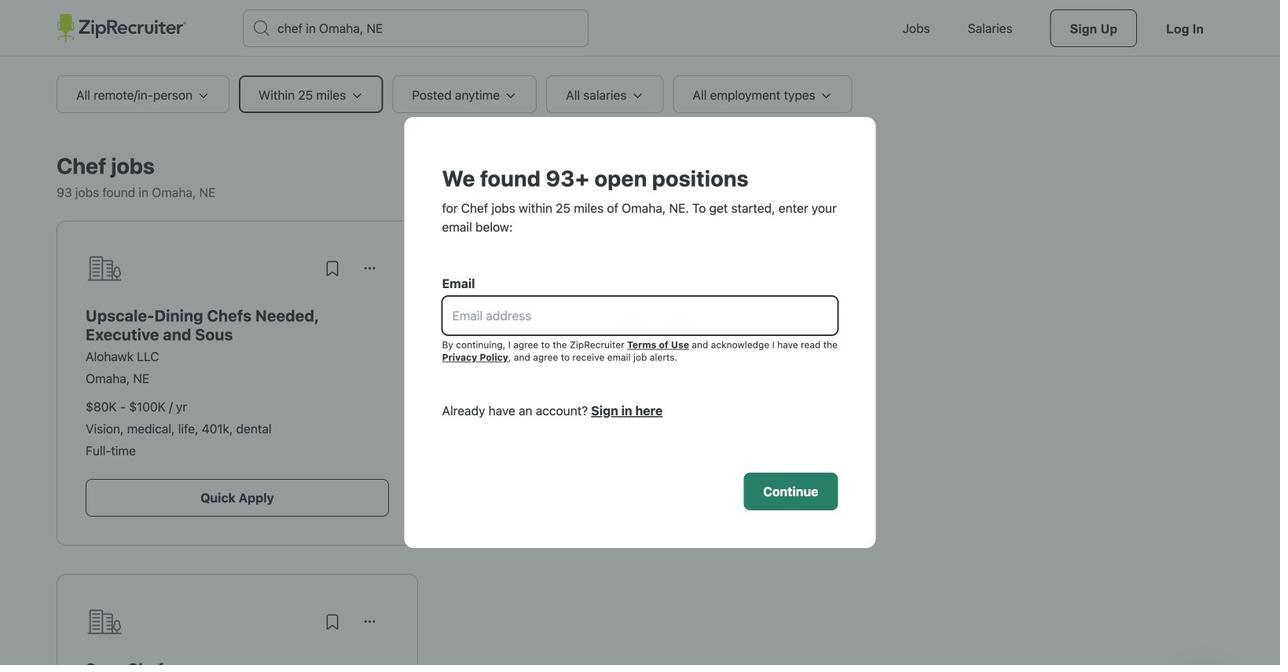 Task type: describe. For each thing, give the bounding box(es) containing it.
job card menu element for save job for later icon
[[351, 266, 389, 281]]

Email address text field
[[443, 297, 838, 335]]

ziprecruiter image
[[57, 14, 186, 42]]

Search job title or keyword search field
[[244, 10, 588, 46]]



Task type: vqa. For each thing, say whether or not it's contained in the screenshot.
Email address "Text Field"
yes



Task type: locate. For each thing, give the bounding box(es) containing it.
job card menu element right save job for later image
[[351, 620, 389, 635]]

1 vertical spatial job card menu element
[[351, 620, 389, 635]]

1 job card menu element from the top
[[351, 266, 389, 281]]

0 vertical spatial job card menu element
[[351, 266, 389, 281]]

save job for later image
[[323, 613, 342, 632]]

we found 93+ open positions dialog
[[0, 0, 1281, 666]]

sous chef element
[[86, 660, 389, 666]]

2 job card menu element from the top
[[351, 620, 389, 635]]

job card menu element
[[351, 266, 389, 281], [351, 620, 389, 635]]

save job for later image
[[323, 259, 342, 278]]

main element
[[57, 0, 1224, 57]]

job card menu element right save job for later icon
[[351, 266, 389, 281]]

job card menu element for save job for later image
[[351, 620, 389, 635]]

upscale-dining chefs needed, executive and sous element
[[86, 307, 389, 344]]



